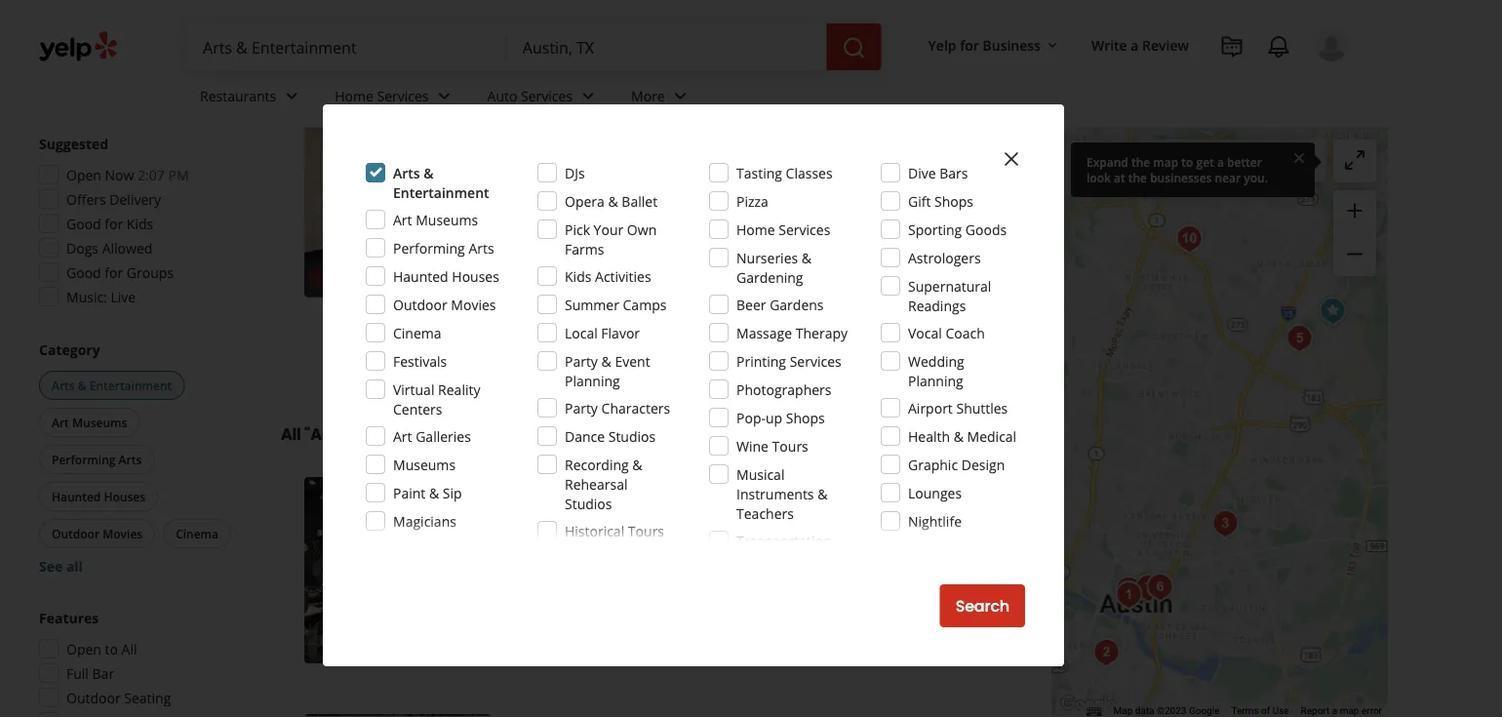 Task type: vqa. For each thing, say whether or not it's contained in the screenshot.
Photos element
no



Task type: describe. For each thing, give the bounding box(es) containing it.
dance studios
[[565, 427, 656, 445]]

lounges
[[908, 483, 962, 502]]

together. my husband did a catch all."
[[535, 597, 980, 635]]

1 horizontal spatial shops
[[935, 192, 974, 210]]

$$$$
[[200, 75, 227, 91]]

goods
[[966, 220, 1007, 239]]

dogs
[[66, 239, 99, 257]]

allowed
[[102, 239, 153, 257]]

and
[[896, 286, 920, 305]]

map region
[[912, 6, 1411, 717]]

good for kids
[[66, 214, 153, 233]]

& inside 'top 10 best arts & entertainment near austin, texas'
[[465, 0, 484, 11]]

show
[[714, 286, 748, 305]]

art down the centers at the left bottom of page
[[393, 427, 412, 445]]

wonderspaces  - austin image
[[1281, 319, 1320, 358]]

supernatural readings
[[908, 277, 992, 315]]

full bar
[[66, 664, 114, 682]]

your
[[594, 220, 624, 239]]

2 arts & entertainment link from the top
[[514, 539, 647, 559]]

paint
[[393, 483, 426, 502]]

vocal coach
[[908, 323, 985, 342]]

museum of the weird image
[[1129, 569, 1168, 608]]

look
[[1087, 169, 1111, 185]]

game
[[675, 286, 711, 305]]

16 info v2 image
[[430, 60, 445, 76]]

offers delivery
[[66, 190, 161, 208]]

massage therapy
[[737, 323, 848, 342]]

& down 4.6 star rating image
[[545, 541, 554, 557]]

movies inside button
[[103, 525, 143, 542]]

performing arts inside performing arts button
[[52, 451, 142, 467]]

to inside "we provide a unique game show experience for groups and parties of up to 50 people!"
[[556, 306, 569, 324]]

a right report
[[1333, 705, 1338, 717]]

to left 3
[[681, 259, 694, 278]]

& right "owned"
[[760, 232, 770, 250]]

1 horizontal spatial texas
[[618, 423, 664, 445]]

a inside the together. my husband did a catch all."
[[619, 617, 626, 635]]

movies inside search dialog
[[451, 295, 496, 314]]

& right "arts
[[346, 423, 358, 445]]

group containing category
[[35, 340, 242, 576]]

& inside recording & rehearsal studios
[[633, 455, 643, 474]]

& inside arts & entertainment
[[424, 163, 434, 182]]

bars
[[940, 163, 968, 182]]

arcade ufo image
[[1170, 220, 1209, 259]]

bar
[[92, 664, 114, 682]]

report a map error link
[[1301, 705, 1383, 717]]

reviews) for (34 reviews)
[[674, 144, 726, 162]]

a inside write a review link
[[1131, 36, 1139, 54]]

arts down category
[[52, 377, 75, 393]]

wine tours
[[737, 437, 809, 455]]

1 horizontal spatial all
[[281, 423, 301, 445]]

music: live
[[66, 287, 136, 306]]

arts & entertainment inside search dialog
[[393, 163, 489, 201]]

24 chevron down v2 image for auto services
[[577, 84, 600, 108]]

beer gardens
[[737, 295, 824, 314]]

expand the map to get a better look at the businesses near you.
[[1087, 154, 1268, 185]]

events
[[581, 232, 623, 250]]

search button
[[940, 584, 1025, 627]]

performing arts button
[[39, 445, 154, 474]]

recording & rehearsal studios
[[565, 455, 643, 513]]

& down airport shuttles
[[954, 427, 964, 445]]

for for kids
[[105, 214, 123, 233]]

magicians
[[393, 512, 457, 530]]

instruments
[[737, 484, 814, 503]]

arts inside button
[[119, 451, 142, 467]]

planning inside party & event planning
[[565, 371, 620, 390]]

art museums button
[[39, 408, 140, 437]]

shitty kitty big ball bingo image
[[1110, 571, 1149, 610]]

performing inside performing arts button
[[52, 451, 116, 467]]

1 vertical spatial all
[[122, 640, 137, 658]]

cinema inside search dialog
[[393, 323, 442, 342]]

group containing features
[[33, 608, 242, 717]]

design
[[962, 455, 1005, 474]]

outdoor movies button
[[39, 519, 155, 548]]

museum of illusions austin image
[[1164, 141, 1203, 181]]

houses inside search dialog
[[452, 267, 499, 285]]

delivery
[[110, 190, 161, 208]]

gameon! atx image
[[304, 112, 491, 298]]

home services inside business categories "element"
[[335, 86, 429, 105]]

haunted inside search dialog
[[393, 267, 448, 285]]

beer
[[737, 295, 766, 314]]

wedding planning
[[908, 352, 965, 390]]

map for moves
[[1240, 152, 1269, 170]]

a inside expand the map to get a better look at the businesses near you.
[[1218, 154, 1224, 170]]

next image
[[459, 193, 483, 216]]

arts & entertainment up opera
[[518, 175, 643, 191]]

(81 reviews)
[[650, 509, 726, 528]]

search image
[[843, 36, 866, 60]]

business categories element
[[184, 70, 1349, 127]]

2 vertical spatial outdoor
[[66, 688, 121, 707]]

yelp for business
[[928, 36, 1041, 54]]

1 vertical spatial shops
[[786, 408, 825, 427]]

& inside nurseries & gardening
[[802, 248, 812, 267]]

& down category
[[78, 377, 87, 393]]

slideshow element for (81 reviews) link
[[304, 477, 491, 663]]

to inside expand the map to get a better look at the businesses near you.
[[1182, 154, 1194, 170]]

1 vertical spatial arts & entertainment button
[[39, 371, 185, 400]]

open now 2:07 pm
[[66, 165, 189, 184]]

search as map moves
[[1176, 152, 1314, 170]]

-
[[608, 259, 612, 278]]

reviews) for (81 reviews)
[[674, 509, 726, 528]]

at
[[1114, 169, 1126, 185]]

google
[[1189, 705, 1220, 717]]

to up "bar" on the left of page
[[105, 640, 118, 658]]

for for business
[[960, 36, 979, 54]]

opera & ballet
[[565, 192, 658, 210]]

team building activities
[[659, 175, 800, 191]]

open for open to all
[[66, 640, 101, 658]]

group containing suggested
[[33, 134, 242, 312]]

search dialog
[[0, 0, 1503, 717]]

& left ballet
[[608, 192, 618, 210]]

services up nurseries
[[779, 220, 831, 239]]

outdoor movies inside search dialog
[[393, 295, 496, 314]]

report a map error
[[1301, 705, 1383, 717]]

services right auto
[[521, 86, 573, 105]]

dive
[[908, 163, 936, 182]]

together.
[[899, 597, 957, 616]]

arts & entertainment up art museums button on the bottom left
[[52, 377, 172, 393]]

haunted houses inside search dialog
[[393, 267, 499, 285]]

get
[[1197, 154, 1215, 170]]

good for good for groups
[[66, 263, 101, 281]]

gift
[[908, 192, 931, 210]]

0 vertical spatial studios
[[609, 427, 656, 445]]

keyboard shortcuts image
[[1086, 707, 1102, 717]]

4.9 star rating image
[[514, 144, 619, 164]]

price
[[39, 37, 73, 56]]

user actions element
[[913, 24, 1377, 144]]

zoom in image
[[1344, 199, 1367, 222]]

3
[[698, 259, 706, 278]]

moves
[[1272, 152, 1314, 170]]

art left next image
[[393, 210, 412, 229]]

circus
[[622, 477, 682, 504]]

pm for open until 9:30 pm
[[617, 204, 637, 223]]

more
[[631, 86, 665, 105]]

home inside home services link
[[335, 86, 374, 105]]

expand
[[1087, 154, 1129, 170]]

24 chevron down v2 image for home services
[[433, 84, 456, 108]]

more link
[[616, 70, 708, 127]]

open until 9:30 pm
[[514, 204, 637, 223]]

services down results on the left
[[377, 86, 429, 105]]

auto
[[487, 86, 517, 105]]

catch
[[630, 617, 664, 635]]

district
[[725, 540, 770, 559]]

search for search
[[956, 595, 1010, 617]]

nurseries
[[737, 248, 798, 267]]

yelp
[[928, 36, 957, 54]]

farms
[[565, 240, 604, 258]]

arts left djs
[[518, 175, 542, 191]]

category
[[39, 340, 100, 359]]

quote
[[924, 350, 971, 372]]

auto services link
[[472, 70, 616, 127]]

until
[[554, 204, 583, 223]]

readings
[[908, 296, 966, 315]]

party for party & event planning
[[565, 352, 598, 370]]

1 vertical spatial austin,
[[560, 423, 615, 445]]

austin, inside 'top 10 best arts & entertainment near austin, texas'
[[281, 9, 363, 42]]

up inside "we provide a unique game show experience for groups and parties of up to 50 people!"
[[535, 306, 552, 324]]

locally
[[667, 232, 710, 250]]

2nd street district
[[655, 540, 770, 559]]

in
[[542, 423, 557, 445]]

wedding
[[908, 352, 965, 370]]

classes
[[786, 163, 833, 182]]

operated
[[774, 232, 832, 250]]

festivals
[[393, 352, 447, 370]]

live
[[111, 287, 136, 306]]

open for open until 9:30 pm
[[514, 204, 551, 223]]

services down therapy at the right top
[[790, 352, 842, 370]]

previous image
[[312, 193, 336, 216]]

1 vertical spatial of
[[1262, 705, 1271, 717]]

arts down 4.6 star rating image
[[518, 541, 542, 557]]

arts & entertainment button for first arts & entertainment link from the bottom
[[514, 539, 647, 559]]



Task type: locate. For each thing, give the bounding box(es) containing it.
1 vertical spatial studios
[[565, 494, 612, 513]]

24 chevron down v2 image right more on the top left of page
[[669, 84, 692, 108]]

1 vertical spatial haunted houses
[[52, 488, 145, 504]]

0 horizontal spatial 24 chevron down v2 image
[[433, 84, 456, 108]]

0 vertical spatial shops
[[935, 192, 974, 210]]

arts inside arts & entertainment
[[393, 163, 420, 182]]

for down dogs allowed
[[105, 263, 123, 281]]

results
[[369, 57, 426, 79]]

gameon! atx image
[[1314, 292, 1353, 331], [1314, 292, 1353, 331]]

open up the "full"
[[66, 640, 101, 658]]

0 horizontal spatial texas
[[368, 9, 437, 42]]

home inside search dialog
[[737, 220, 775, 239]]

1 vertical spatial performing arts
[[52, 451, 142, 467]]

1 horizontal spatial houses
[[452, 267, 499, 285]]

& inside musical instruments & teachers
[[818, 484, 828, 503]]

0 vertical spatial arts & entertainment link
[[514, 174, 647, 193]]

1 party from the top
[[565, 352, 598, 370]]

kids inside search dialog
[[565, 267, 592, 285]]

1 vertical spatial up
[[766, 408, 783, 427]]

0 horizontal spatial search
[[956, 595, 1010, 617]]

a inside "we provide a unique game show experience for groups and parties of up to 50 people!"
[[616, 286, 624, 305]]

performing down art museums button on the bottom left
[[52, 451, 116, 467]]

provide
[[564, 286, 613, 305]]

movies left "we
[[451, 295, 496, 314]]

arts & entertainment link down 4.6 star rating image
[[514, 539, 647, 559]]

0 vertical spatial houses
[[452, 267, 499, 285]]

1 horizontal spatial 24 chevron down v2 image
[[577, 84, 600, 108]]

wine
[[737, 437, 769, 455]]

of right parties
[[971, 286, 984, 305]]

gardening
[[737, 268, 803, 286]]

home services up nurseries
[[737, 220, 831, 239]]

0 vertical spatial activities
[[745, 175, 800, 191]]

parties
[[923, 286, 967, 305]]

0 vertical spatial of
[[971, 286, 984, 305]]

performing arts inside search dialog
[[393, 239, 494, 257]]

1 vertical spatial performing
[[52, 451, 116, 467]]

(34
[[650, 144, 670, 162]]

map left error
[[1340, 705, 1360, 717]]

0 vertical spatial performing
[[393, 239, 465, 257]]

1 horizontal spatial haunted houses
[[393, 267, 499, 285]]

google image
[[1057, 692, 1121, 717]]

for left groups
[[825, 286, 844, 305]]

2 24 chevron down v2 image from the left
[[577, 84, 600, 108]]

0 horizontal spatial planning
[[565, 371, 620, 390]]

1 vertical spatial slideshow element
[[304, 477, 491, 663]]

slideshow element
[[304, 112, 491, 298], [304, 477, 491, 663]]

1 vertical spatial cinema
[[176, 525, 219, 542]]

houses inside "button"
[[104, 488, 145, 504]]

close image
[[1292, 149, 1307, 166]]

arts up haunted houses "button"
[[119, 451, 142, 467]]

1 vertical spatial outdoor movies
[[52, 525, 143, 542]]

performing arts down next image
[[393, 239, 494, 257]]

yelp for business button
[[921, 27, 1068, 62]]

©2023
[[1157, 705, 1187, 717]]

houses down performing arts button
[[104, 488, 145, 504]]

0 horizontal spatial all
[[122, 640, 137, 658]]

djs
[[565, 163, 585, 182]]

planning down wedding
[[908, 371, 964, 390]]

0 horizontal spatial pm
[[168, 165, 189, 184]]

for inside button
[[960, 36, 979, 54]]

shops down photographers
[[786, 408, 825, 427]]

art museums inside search dialog
[[393, 210, 478, 229]]

2 party from the top
[[565, 399, 598, 417]]

data
[[1136, 705, 1155, 717]]

outdoor up all in the left bottom of the page
[[52, 525, 100, 542]]

planning inside wedding planning
[[908, 371, 964, 390]]

users
[[709, 259, 744, 278]]

& up circus
[[633, 455, 643, 474]]

gift shops
[[908, 192, 974, 210]]

studios inside recording & rehearsal studios
[[565, 494, 612, 513]]

texas inside 'top 10 best arts & entertainment near austin, texas'
[[368, 9, 437, 42]]

a down the vocal
[[910, 350, 920, 372]]

0 vertical spatial outdoor
[[393, 295, 447, 314]]

better
[[1227, 154, 1262, 170]]

a right write
[[1131, 36, 1139, 54]]

1 vertical spatial kids
[[565, 267, 592, 285]]

1 vertical spatial texas
[[618, 423, 664, 445]]

1 horizontal spatial outdoor movies
[[393, 295, 496, 314]]

bedpost confessions image
[[1141, 568, 1180, 607]]

upstairs circus image
[[304, 477, 491, 663], [1110, 576, 1149, 615]]

1 vertical spatial open
[[514, 204, 551, 223]]

1 reviews) from the top
[[674, 144, 726, 162]]

2 vertical spatial museums
[[393, 455, 456, 474]]

0 horizontal spatial art museums
[[52, 414, 127, 430]]

0 vertical spatial austin,
[[281, 9, 363, 42]]

haunted up the festivals
[[393, 267, 448, 285]]

1 planning from the left
[[565, 371, 620, 390]]

1 horizontal spatial planning
[[908, 371, 964, 390]]

3 24 chevron down v2 image from the left
[[669, 84, 692, 108]]

group
[[33, 134, 242, 312], [1334, 190, 1377, 276], [35, 340, 242, 576], [33, 608, 242, 717]]

outdoor movies down haunted houses "button"
[[52, 525, 143, 542]]

good up dogs
[[66, 214, 101, 233]]

2 vertical spatial open
[[66, 640, 101, 658]]

casa neverlandia image
[[1087, 633, 1126, 672]]

0 vertical spatial movies
[[451, 295, 496, 314]]

0 vertical spatial cinema
[[393, 323, 442, 342]]

reality
[[438, 380, 480, 399]]

activities inside search dialog
[[595, 267, 651, 285]]

"we
[[535, 286, 561, 305]]

open up offers
[[66, 165, 101, 184]]

for down 'offers delivery'
[[105, 214, 123, 233]]

austin,
[[281, 9, 363, 42], [560, 423, 615, 445]]

experience
[[752, 286, 822, 305]]

& left sip
[[429, 483, 439, 502]]

haunted down performing arts button
[[52, 488, 101, 504]]

party for party characters
[[565, 399, 598, 417]]

0 vertical spatial arts & entertainment button
[[514, 174, 647, 193]]

1 vertical spatial movies
[[103, 525, 143, 542]]

1 horizontal spatial map
[[1240, 152, 1269, 170]]

0 vertical spatial performing arts
[[393, 239, 494, 257]]

0 vertical spatial outdoor movies
[[393, 295, 496, 314]]

notifications image
[[1267, 35, 1291, 59]]

1 horizontal spatial performing
[[393, 239, 465, 257]]

upstairs circus
[[536, 477, 682, 504]]

outdoor inside search dialog
[[393, 295, 447, 314]]

tours down pop-up shops
[[772, 437, 809, 455]]

0 horizontal spatial map
[[1154, 154, 1179, 170]]

1 horizontal spatial austin,
[[560, 423, 615, 445]]

recording
[[565, 455, 629, 474]]

entertainment inside search dialog
[[393, 183, 489, 201]]

arts & entertainment down home services link
[[393, 163, 489, 201]]

good for good for kids
[[66, 214, 101, 233]]

the eureka room image
[[1206, 504, 1245, 543]]

& right nurseries
[[802, 248, 812, 267]]

movies down haunted houses "button"
[[103, 525, 143, 542]]

24 chevron down v2 image inside auto services link
[[577, 84, 600, 108]]

music:
[[66, 287, 107, 306]]

teachers
[[737, 504, 794, 522]]

0 horizontal spatial houses
[[104, 488, 145, 504]]

texas
[[368, 9, 437, 42], [618, 423, 664, 445]]

0 vertical spatial party
[[565, 352, 598, 370]]

2 planning from the left
[[908, 371, 964, 390]]

4.6 star rating image
[[514, 510, 619, 530]]

2 vertical spatial arts & entertainment button
[[514, 539, 647, 559]]

performing inside search dialog
[[393, 239, 465, 257]]

dive bars
[[908, 163, 968, 182]]

review
[[1143, 36, 1189, 54]]

people!"
[[592, 306, 644, 324]]

24 chevron down v2 image
[[280, 84, 304, 108]]

0 horizontal spatial upstairs circus image
[[304, 477, 491, 663]]

owned
[[713, 232, 757, 250]]

pm right 9:30
[[617, 204, 637, 223]]

therapy
[[796, 323, 848, 342]]

search for search as map moves
[[1176, 152, 1219, 170]]

& right best
[[465, 0, 484, 11]]

husband
[[535, 617, 591, 635]]

& right instruments
[[818, 484, 828, 503]]

& inside party & event planning
[[602, 352, 612, 370]]

1 vertical spatial search
[[956, 595, 1010, 617]]

did
[[595, 617, 615, 635]]

reviews) up street
[[674, 509, 726, 528]]

1 vertical spatial haunted
[[52, 488, 101, 504]]

outdoor movies inside outdoor movies button
[[52, 525, 143, 542]]

0 horizontal spatial of
[[971, 286, 984, 305]]

pm for open now 2:07 pm
[[168, 165, 189, 184]]

home down "sponsored results"
[[335, 86, 374, 105]]

to
[[1182, 154, 1194, 170], [681, 259, 694, 278], [556, 306, 569, 324], [105, 640, 118, 658]]

(34 reviews) link
[[650, 142, 726, 163]]

0 vertical spatial art museums
[[393, 210, 478, 229]]

0 vertical spatial slideshow element
[[304, 112, 491, 298]]

24 chevron down v2 image inside more link
[[669, 84, 692, 108]]

sporting
[[908, 220, 962, 239]]

kids
[[127, 214, 153, 233], [565, 267, 592, 285]]

shops down bars on the right of page
[[935, 192, 974, 210]]

art inside art museums button
[[52, 414, 69, 430]]

slideshow element for team building activities 'link' at the top of page
[[304, 112, 491, 298]]

0 horizontal spatial performing arts
[[52, 451, 142, 467]]

1 vertical spatial pm
[[617, 204, 637, 223]]

texas down characters
[[618, 423, 664, 445]]

up inside search dialog
[[766, 408, 783, 427]]

home services
[[335, 86, 429, 105], [737, 220, 831, 239]]

party inside party & event planning
[[565, 352, 598, 370]]

zoom out image
[[1344, 242, 1367, 266]]

outdoor up the festivals
[[393, 295, 447, 314]]

a right get
[[1218, 154, 1224, 170]]

1 vertical spatial home services
[[737, 220, 831, 239]]

open for open now 2:07 pm
[[66, 165, 101, 184]]

1 arts & entertainment link from the top
[[514, 174, 647, 193]]

own
[[627, 220, 657, 239]]

top 10 best arts & entertainment near austin, texas
[[281, 0, 719, 42]]

2 good from the top
[[66, 263, 101, 281]]

flavor
[[601, 323, 640, 342]]

groups
[[847, 286, 892, 305]]

tours for historical tours
[[628, 521, 664, 540]]

nurseries & gardening
[[737, 248, 812, 286]]

0 horizontal spatial cinema
[[176, 525, 219, 542]]

near
[[663, 0, 719, 11]]

museums inside button
[[72, 414, 127, 430]]

0 vertical spatial reviews)
[[674, 144, 726, 162]]

kids down delivery
[[127, 214, 153, 233]]

previous image
[[312, 559, 336, 582]]

opera
[[565, 192, 605, 210]]

vocal
[[908, 323, 942, 342]]

16 locally owned v2 image
[[647, 234, 663, 249]]

of left use
[[1262, 705, 1271, 717]]

arts down home services link
[[393, 163, 420, 182]]

0 vertical spatial pm
[[168, 165, 189, 184]]

map left get
[[1154, 154, 1179, 170]]

1 horizontal spatial tours
[[772, 437, 809, 455]]

1 horizontal spatial activities
[[745, 175, 800, 191]]

0 vertical spatial home
[[335, 86, 374, 105]]

write a review
[[1092, 36, 1189, 54]]

0 horizontal spatial outdoor movies
[[52, 525, 143, 542]]

good down dogs
[[66, 263, 101, 281]]

as
[[1222, 152, 1236, 170]]

arts down next image
[[469, 239, 494, 257]]

historical tours
[[565, 521, 664, 540]]

upstairs circus image inside map region
[[1110, 576, 1149, 615]]

0 vertical spatial haunted
[[393, 267, 448, 285]]

0 vertical spatial up
[[535, 306, 552, 324]]

0 horizontal spatial performing
[[52, 451, 116, 467]]

arts & entertainment button down 4.6 star rating image
[[514, 539, 647, 559]]

1 horizontal spatial home services
[[737, 220, 831, 239]]

1 vertical spatial party
[[565, 399, 598, 417]]

0 horizontal spatial home
[[335, 86, 374, 105]]

seating
[[124, 688, 171, 707]]

"efficient" - according to 3 users
[[535, 259, 744, 278]]

open
[[66, 165, 101, 184], [514, 204, 551, 223], [66, 640, 101, 658]]

studios down characters
[[609, 427, 656, 445]]

for inside "we provide a unique game show experience for groups and parties of up to 50 people!"
[[825, 286, 844, 305]]

arts & entertainment button for 1st arts & entertainment link from the top
[[514, 174, 647, 193]]

map for to
[[1154, 154, 1179, 170]]

art museums inside button
[[52, 414, 127, 430]]

results
[[485, 423, 539, 445]]

sponsored
[[281, 57, 365, 79]]

1 vertical spatial home
[[737, 220, 775, 239]]

0 vertical spatial home services
[[335, 86, 429, 105]]

24 chevron down v2 image inside home services link
[[433, 84, 456, 108]]

a inside request a quote button
[[910, 350, 920, 372]]

arts right best
[[412, 0, 461, 11]]

1 horizontal spatial art museums
[[393, 210, 478, 229]]

price group
[[39, 37, 242, 101]]

activities up pizza
[[745, 175, 800, 191]]

austin, up sponsored
[[281, 9, 363, 42]]

a right did
[[619, 617, 626, 635]]

outdoor
[[393, 295, 447, 314], [52, 525, 100, 542], [66, 688, 121, 707]]

1 vertical spatial reviews)
[[674, 509, 726, 528]]

map data ©2023 google
[[1114, 705, 1220, 717]]

map for error
[[1340, 705, 1360, 717]]

2 slideshow element from the top
[[304, 477, 491, 663]]

party up dance
[[565, 399, 598, 417]]

a
[[1131, 36, 1139, 54], [1218, 154, 1224, 170], [616, 286, 624, 305], [910, 350, 920, 372], [619, 617, 626, 635], [1333, 705, 1338, 717]]

of inside "we provide a unique game show experience for groups and parties of up to 50 people!"
[[971, 286, 984, 305]]

1 horizontal spatial haunted
[[393, 267, 448, 285]]

haunted houses down next image
[[393, 267, 499, 285]]

party down local
[[565, 352, 598, 370]]

1 good from the top
[[66, 214, 101, 233]]

airport shuttles
[[908, 399, 1008, 417]]

terms
[[1232, 705, 1259, 717]]

up down "we
[[535, 306, 552, 324]]

all up outdoor seating
[[122, 640, 137, 658]]

unique
[[627, 286, 672, 305]]

photographers
[[737, 380, 832, 399]]

arts inside 'top 10 best arts & entertainment near austin, texas'
[[412, 0, 461, 11]]

local flavor
[[565, 323, 640, 342]]

& left the 'event'
[[602, 352, 612, 370]]

24 chevron down v2 image for more
[[669, 84, 692, 108]]

tours up 2nd
[[628, 521, 664, 540]]

24 chevron down v2 image right auto services
[[577, 84, 600, 108]]

0 vertical spatial kids
[[127, 214, 153, 233]]

0 horizontal spatial movies
[[103, 525, 143, 542]]

0 horizontal spatial home services
[[335, 86, 429, 105]]

haunted houses down performing arts button
[[52, 488, 145, 504]]

1 24 chevron down v2 image from the left
[[433, 84, 456, 108]]

expand map image
[[1344, 148, 1367, 172]]

austin, up recording
[[560, 423, 615, 445]]

planning up party characters
[[565, 371, 620, 390]]

home down pizza
[[737, 220, 775, 239]]

for
[[960, 36, 979, 54], [105, 214, 123, 233], [105, 263, 123, 281], [825, 286, 844, 305]]

performing down next image
[[393, 239, 465, 257]]

for for groups
[[105, 263, 123, 281]]

1 vertical spatial arts & entertainment link
[[514, 539, 647, 559]]

printing
[[737, 352, 786, 370]]

party
[[565, 352, 598, 370], [565, 399, 598, 417]]

tours for wine tours
[[772, 437, 809, 455]]

kids up provide
[[565, 267, 592, 285]]

camps
[[623, 295, 667, 314]]

1 horizontal spatial of
[[1262, 705, 1271, 717]]

outdoor movies up the festivals
[[393, 295, 496, 314]]

projects image
[[1221, 35, 1244, 59]]

0 vertical spatial tours
[[772, 437, 809, 455]]

entertainment inside 'top 10 best arts & entertainment near austin, texas'
[[488, 0, 658, 11]]

graphic design
[[908, 455, 1005, 474]]

for right yelp
[[960, 36, 979, 54]]

close image
[[1000, 147, 1023, 171]]

24 chevron down v2 image down 16 info v2 icon in the left of the page
[[433, 84, 456, 108]]

offers
[[66, 190, 106, 208]]

search
[[1176, 152, 1219, 170], [956, 595, 1010, 617]]

1 horizontal spatial search
[[1176, 152, 1219, 170]]

24 chevron down v2 image
[[433, 84, 456, 108], [577, 84, 600, 108], [669, 84, 692, 108]]

studios
[[609, 427, 656, 445], [565, 494, 612, 513]]

cinema inside button
[[176, 525, 219, 542]]

auto services
[[487, 86, 573, 105]]

haunted inside haunted houses "button"
[[52, 488, 101, 504]]

building
[[694, 175, 742, 191]]

expand the map to get a better look at the businesses near you. tooltip
[[1071, 142, 1315, 197]]

best
[[357, 0, 408, 11]]

outdoor down the "full bar"
[[66, 688, 121, 707]]

a up people!"
[[616, 286, 624, 305]]

terms of use
[[1232, 705, 1289, 717]]

map inside expand the map to get a better look at the businesses near you.
[[1154, 154, 1179, 170]]

now
[[105, 165, 134, 184]]

outdoor inside button
[[52, 525, 100, 542]]

16 chevron down v2 image
[[1045, 38, 1061, 53]]

map right as
[[1240, 152, 1269, 170]]

texas up results on the left
[[368, 9, 437, 42]]

party characters
[[565, 399, 670, 417]]

2 horizontal spatial 24 chevron down v2 image
[[669, 84, 692, 108]]

activities up summer camps
[[595, 267, 651, 285]]

local
[[565, 323, 598, 342]]

all left "arts
[[281, 423, 301, 445]]

0 vertical spatial all
[[281, 423, 301, 445]]

arts & entertainment link up open until 9:30 pm
[[514, 174, 647, 193]]

home
[[335, 86, 374, 105], [737, 220, 775, 239]]

up up wine tours
[[766, 408, 783, 427]]

pm right 2:07
[[168, 165, 189, 184]]

0 horizontal spatial austin,
[[281, 9, 363, 42]]

reviews) up building
[[674, 144, 726, 162]]

& left djs
[[545, 175, 554, 191]]

activities inside button
[[745, 175, 800, 191]]

1 horizontal spatial kids
[[565, 267, 592, 285]]

0 horizontal spatial tours
[[628, 521, 664, 540]]

1 horizontal spatial pm
[[617, 204, 637, 223]]

report
[[1301, 705, 1330, 717]]

1 horizontal spatial movies
[[451, 295, 496, 314]]

2 reviews) from the top
[[674, 509, 726, 528]]

to left get
[[1182, 154, 1194, 170]]

0 vertical spatial haunted houses
[[393, 267, 499, 285]]

tasting classes
[[737, 163, 833, 182]]

open to all
[[66, 640, 137, 658]]

home services inside search dialog
[[737, 220, 831, 239]]

"arts
[[304, 423, 343, 445]]

0 vertical spatial museums
[[416, 210, 478, 229]]

1 vertical spatial outdoor
[[52, 525, 100, 542]]

haunted houses inside "button"
[[52, 488, 145, 504]]

$$$$ button
[[189, 68, 238, 98]]

pizza
[[737, 192, 769, 210]]

shuttles
[[957, 399, 1008, 417]]

0 horizontal spatial haunted
[[52, 488, 101, 504]]

4.6
[[627, 509, 647, 528]]

event
[[615, 352, 650, 370]]

pop-
[[737, 408, 766, 427]]

& down home services link
[[424, 163, 434, 182]]

1 horizontal spatial upstairs circus image
[[1110, 576, 1149, 615]]

0 horizontal spatial up
[[535, 306, 552, 324]]

arts & entertainment down "historical"
[[518, 541, 643, 557]]

None search field
[[187, 23, 886, 70]]

dogs allowed
[[66, 239, 153, 257]]

historical
[[565, 521, 625, 540]]

search inside search button
[[956, 595, 1010, 617]]

0 vertical spatial open
[[66, 165, 101, 184]]

1 slideshow element from the top
[[304, 112, 491, 298]]



